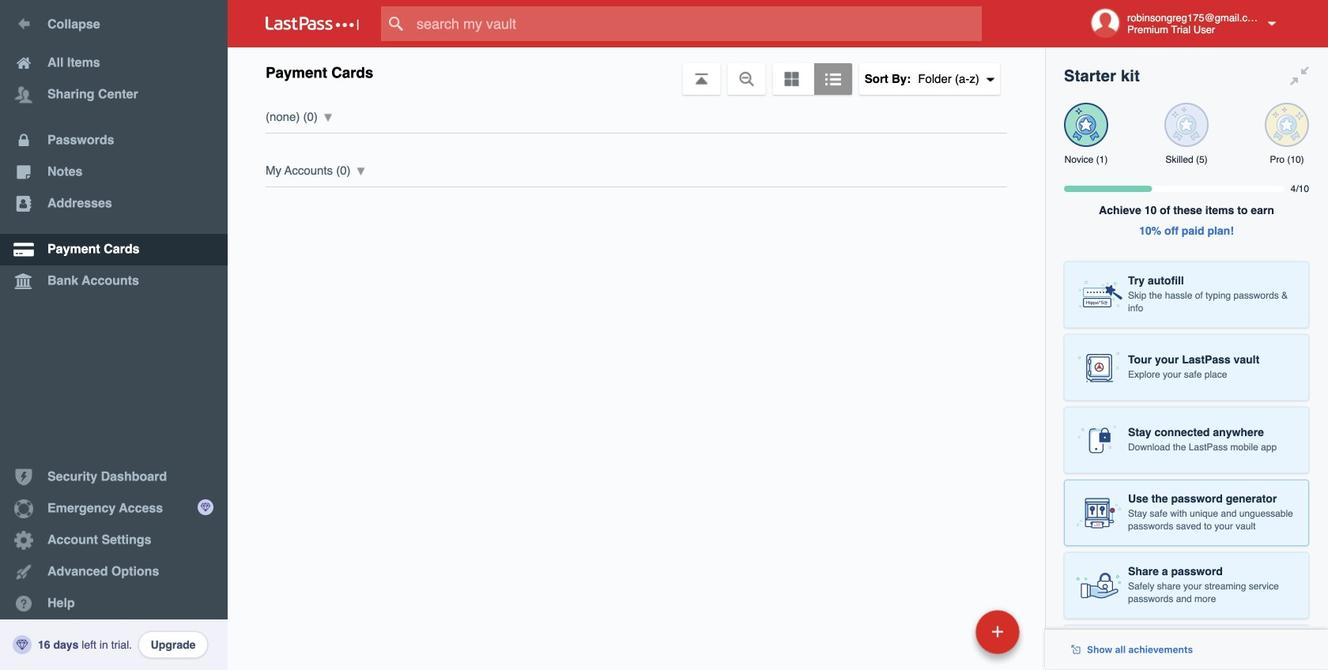 Task type: vqa. For each thing, say whether or not it's contained in the screenshot.
New Item Navigation
yes



Task type: describe. For each thing, give the bounding box(es) containing it.
lastpass image
[[266, 17, 359, 31]]

new item element
[[867, 609, 1025, 655]]

main navigation navigation
[[0, 0, 228, 670]]

vault options navigation
[[228, 47, 1045, 95]]



Task type: locate. For each thing, give the bounding box(es) containing it.
new item navigation
[[867, 606, 1029, 670]]

Search search field
[[381, 6, 1013, 41]]

search my vault text field
[[381, 6, 1013, 41]]



